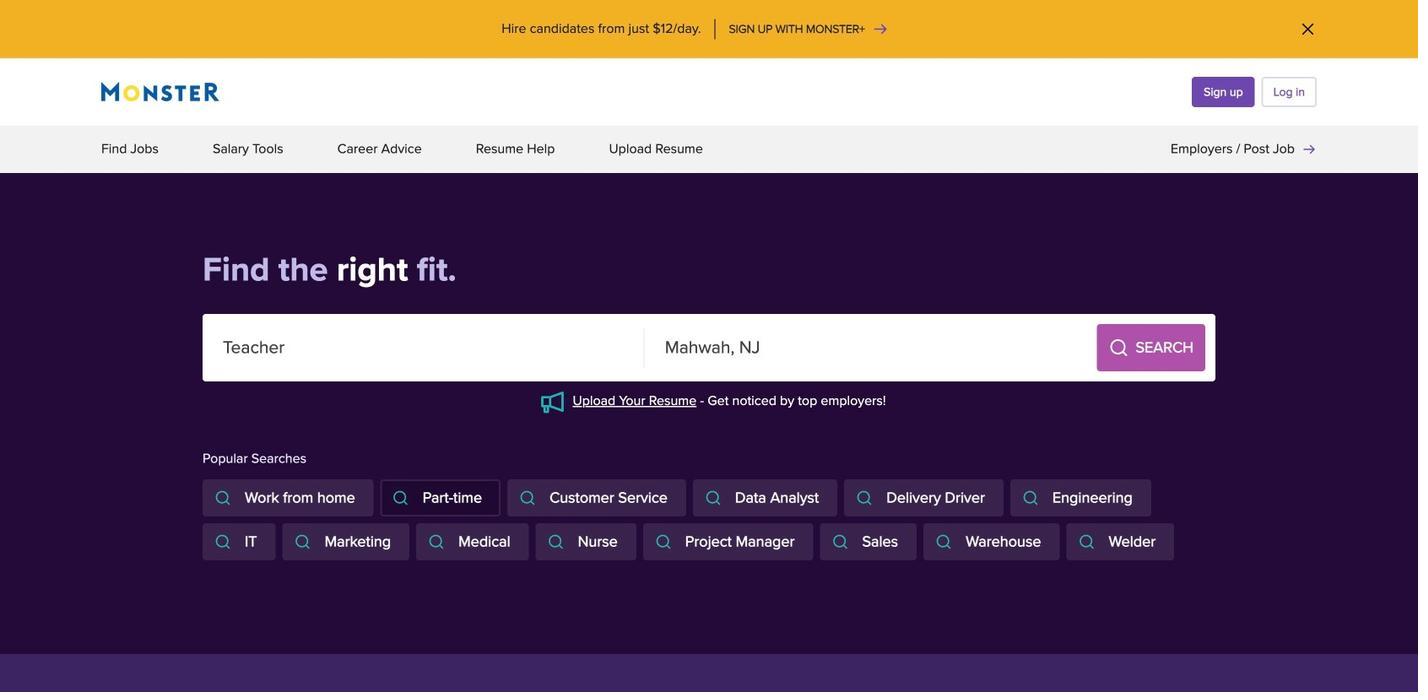 Task type: vqa. For each thing, say whether or not it's contained in the screenshot.
INPATIENT DIALYSIS RN AT FRESENIUS element
no



Task type: locate. For each thing, give the bounding box(es) containing it.
Search jobs, keywords, companies search field
[[203, 314, 645, 382]]



Task type: describe. For each thing, give the bounding box(es) containing it.
monster image
[[101, 82, 220, 102]]

Enter location or "remote" search field
[[645, 314, 1087, 382]]



